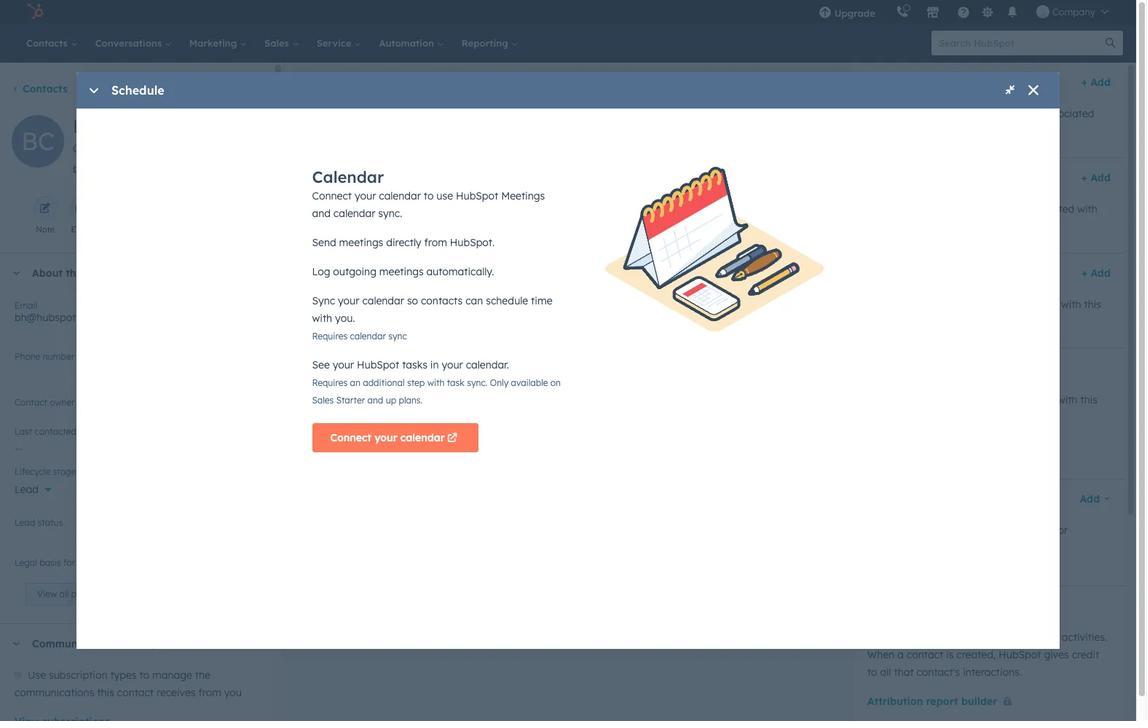 Task type: locate. For each thing, give the bounding box(es) containing it.
0 vertical spatial lead
[[15, 483, 39, 496]]

help button
[[951, 0, 976, 23]]

associated right requests
[[1006, 298, 1058, 311]]

caret image left about
[[12, 271, 20, 275]]

add for see the businesses or organizations associated with this record.
[[1091, 76, 1111, 89]]

navigation inside upcoming feed
[[304, 154, 670, 189]]

add for track the customer requests associated with this record.
[[1091, 267, 1111, 280]]

associated for requests
[[1006, 298, 1058, 311]]

to right types
[[139, 669, 149, 682]]

revenue
[[914, 202, 952, 216]]

contact right about
[[87, 267, 126, 280]]

2 vertical spatial + add button
[[1082, 264, 1111, 282]]

contact inside the attribute contacts created to marketing activities. when a contact is created, hubspot gives credit to all that contact's interactions.
[[907, 648, 943, 661]]

with
[[868, 125, 888, 138], [1077, 202, 1098, 216], [1061, 298, 1081, 311], [1058, 393, 1078, 406]]

marketing
[[1010, 631, 1059, 644]]

see inside "see the businesses or organizations associated with this record."
[[868, 107, 885, 120]]

1 vertical spatial track
[[868, 298, 893, 311]]

use subscription types to manage the communications this contact receives from you
[[15, 669, 242, 699]]

the left revenue
[[896, 202, 911, 216]]

jacob simon image
[[1036, 5, 1049, 18]]

that
[[894, 666, 914, 679]]

with inside track the customer requests associated with this record.
[[1061, 298, 1081, 311]]

+ add button for track the revenue opportunities associated with this record.
[[1082, 169, 1111, 186]]

navigation containing activity
[[304, 154, 670, 189]]

email image
[[76, 203, 87, 215]]

track inside the track the revenue opportunities associated with this record.
[[868, 202, 893, 216]]

bh@hubspot.com
[[73, 162, 157, 176], [15, 311, 99, 324]]

note
[[36, 224, 54, 235]]

see the businesses or organizations associated with this record.
[[868, 107, 1094, 138]]

1 vertical spatial + add button
[[1082, 169, 1111, 186]]

the for customer
[[896, 298, 911, 311]]

view
[[37, 589, 57, 600]]

see inside see the files attached to your activities or uploaded to this record.
[[868, 524, 885, 537]]

caret image left communication
[[12, 642, 20, 646]]

1 caret image from the top
[[12, 271, 20, 275]]

this inside dropdown button
[[66, 267, 84, 280]]

with for track the revenue opportunities associated with this record.
[[1077, 202, 1098, 216]]

1 see from the top
[[868, 107, 885, 120]]

a
[[898, 648, 904, 661]]

contact owner
[[15, 397, 75, 408]]

the inside see the files attached to your activities or uploaded to this record.
[[888, 524, 903, 537]]

contact
[[15, 397, 47, 408]]

all
[[59, 589, 69, 600], [880, 666, 891, 679]]

0 vertical spatial hubspot
[[936, 411, 978, 424]]

contact down collect
[[868, 411, 904, 424]]

associated for payments
[[1002, 393, 1055, 406]]

hubspot
[[936, 411, 978, 424], [999, 648, 1041, 661]]

contact's down is
[[917, 666, 960, 679]]

2 vertical spatial + add
[[1082, 267, 1111, 280]]

meeting
[[689, 207, 723, 218]]

3 + add from the top
[[1082, 267, 1111, 280]]

note image
[[39, 203, 51, 215]]

record. inside "see the businesses or organizations associated with this record."
[[911, 125, 944, 138]]

email inside "email bh@hubspot.com"
[[15, 300, 37, 311]]

associated inside the track the revenue opportunities associated with this record.
[[1022, 202, 1075, 216]]

the
[[888, 107, 903, 120], [896, 202, 911, 216], [896, 298, 911, 311], [888, 524, 903, 537], [195, 669, 210, 682]]

1 vertical spatial see
[[868, 524, 885, 537]]

+
[[1082, 76, 1088, 89], [1082, 171, 1088, 184], [1082, 267, 1088, 280]]

0 vertical spatial + add
[[1082, 76, 1111, 89]]

track left revenue
[[868, 202, 893, 216]]

1 vertical spatial caret image
[[12, 642, 20, 646]]

1 vertical spatial lead
[[15, 517, 35, 528]]

the left 'customer'
[[896, 298, 911, 311]]

track for track the revenue opportunities associated with this record.
[[868, 202, 893, 216]]

0 vertical spatial all
[[59, 589, 69, 600]]

navigation
[[304, 74, 479, 111], [304, 154, 670, 189]]

0 horizontal spatial or
[[961, 107, 971, 120]]

bc button
[[12, 115, 64, 173]]

email for email bh@hubspot.com
[[15, 300, 37, 311]]

add for track the revenue opportunities associated with this record.
[[1091, 171, 1111, 184]]

attached
[[928, 524, 972, 537]]

2 + add button from the top
[[1082, 169, 1111, 186]]

associated inside "collect and track payments associated with this contact using hubspot payments."
[[1002, 393, 1055, 406]]

2 + add from the top
[[1082, 171, 1111, 184]]

this inside track the customer requests associated with this record.
[[1084, 298, 1102, 311]]

0 vertical spatial navigation
[[304, 74, 479, 111]]

notes button
[[370, 154, 427, 189]]

0 vertical spatial + add button
[[1082, 74, 1111, 91]]

+ for track the revenue opportunities associated with this record.
[[1082, 171, 1088, 184]]

customer
[[914, 298, 959, 311]]

1 vertical spatial or
[[1058, 524, 1068, 537]]

using
[[907, 411, 933, 424]]

with for track the customer requests associated with this record.
[[1061, 298, 1081, 311]]

close dialog image
[[1028, 85, 1039, 97]]

3 + add button from the top
[[1082, 264, 1111, 282]]

hubspot inside the attribute contacts created to marketing activities. when a contact is created, hubspot gives credit to all that contact's interactions.
[[999, 648, 1041, 661]]

from
[[198, 686, 221, 699]]

2 lead from the top
[[15, 517, 35, 528]]

bh@hubspot.com down ceo
[[73, 162, 157, 176]]

associated inside track the customer requests associated with this record.
[[1006, 298, 1058, 311]]

and
[[903, 393, 921, 406]]

1 vertical spatial contact's
[[917, 666, 960, 679]]

see up uploaded
[[868, 524, 885, 537]]

contact down types
[[117, 686, 154, 699]]

credit
[[1072, 648, 1099, 661]]

2 navigation from the top
[[304, 154, 670, 189]]

track left 'customer'
[[868, 298, 893, 311]]

1 vertical spatial all
[[880, 666, 891, 679]]

0 horizontal spatial all
[[59, 589, 69, 600]]

2 vertical spatial +
[[1082, 267, 1088, 280]]

associated right "organizations"
[[1042, 107, 1094, 120]]

2 track from the top
[[868, 298, 893, 311]]

0 vertical spatial +
[[1082, 76, 1088, 89]]

contact down contacts
[[907, 648, 943, 661]]

1 horizontal spatial hubspot
[[999, 648, 1041, 661]]

track inside track the customer requests associated with this record.
[[868, 298, 893, 311]]

contact
[[87, 267, 126, 280], [868, 411, 904, 424], [907, 648, 943, 661], [117, 686, 154, 699]]

record. inside the track the revenue opportunities associated with this record.
[[888, 220, 921, 233]]

email
[[71, 224, 92, 235], [15, 300, 37, 311]]

lead down lifecycle
[[15, 483, 39, 496]]

manage
[[152, 669, 192, 682]]

the up from
[[195, 669, 210, 682]]

email down email image
[[71, 224, 92, 235]]

or right activities
[[1058, 524, 1068, 537]]

contact's
[[125, 557, 162, 568], [917, 666, 960, 679]]

companies
[[885, 76, 942, 89]]

see the files attached to your activities or uploaded to this record.
[[868, 524, 1068, 554]]

view all properties link
[[25, 583, 126, 606]]

status
[[38, 517, 63, 528]]

add inside add popup button
[[1080, 492, 1100, 506]]

all down when
[[880, 666, 891, 679]]

0 vertical spatial track
[[868, 202, 893, 216]]

lifecycle stage
[[15, 466, 76, 477]]

contacts
[[23, 82, 68, 95]]

2 see from the top
[[868, 524, 885, 537]]

settings link
[[979, 4, 997, 19]]

0 horizontal spatial contact's
[[125, 557, 162, 568]]

2 caret image from the top
[[12, 642, 20, 646]]

the inside track the customer requests associated with this record.
[[896, 298, 911, 311]]

0 horizontal spatial email
[[15, 300, 37, 311]]

data
[[164, 557, 184, 568]]

bh@hubspot.com up number
[[15, 311, 99, 324]]

or down companies (0) dropdown button
[[961, 107, 971, 120]]

associated right opportunities
[[1022, 202, 1075, 216]]

+ for track the customer requests associated with this record.
[[1082, 267, 1088, 280]]

search image
[[1106, 38, 1116, 48]]

with inside "collect and track payments associated with this contact using hubspot payments."
[[1058, 393, 1078, 406]]

contacts
[[913, 631, 955, 644]]

email down about
[[15, 300, 37, 311]]

gives
[[1044, 648, 1069, 661]]

1 horizontal spatial contact's
[[917, 666, 960, 679]]

1 horizontal spatial email
[[71, 224, 92, 235]]

email bh@hubspot.com
[[15, 300, 99, 324]]

1 horizontal spatial all
[[880, 666, 891, 679]]

upgrade image
[[818, 7, 832, 20]]

+ add for see the businesses or organizations associated with this record.
[[1082, 76, 1111, 89]]

+ add button
[[1082, 74, 1111, 91], [1082, 169, 1111, 186], [1082, 264, 1111, 282]]

attribute
[[868, 631, 910, 644]]

1 + add from the top
[[1082, 76, 1111, 89]]

1 track from the top
[[868, 202, 893, 216]]

about
[[32, 267, 63, 280]]

the inside "see the businesses or organizations associated with this record."
[[888, 107, 903, 120]]

1 vertical spatial email
[[15, 300, 37, 311]]

1 + add button from the top
[[1082, 74, 1111, 91]]

track for track the customer requests associated with this record.
[[868, 298, 893, 311]]

the down companies on the right top of page
[[888, 107, 903, 120]]

communication subscriptions button
[[0, 624, 252, 664]]

hubspot down payments
[[936, 411, 978, 424]]

1 vertical spatial +
[[1082, 171, 1088, 184]]

caret image
[[12, 271, 20, 275], [12, 642, 20, 646]]

0 vertical spatial caret image
[[12, 271, 20, 275]]

0 horizontal spatial hubspot
[[936, 411, 978, 424]]

associated
[[1042, 107, 1094, 120], [1022, 202, 1075, 216], [1006, 298, 1058, 311], [1002, 393, 1055, 406]]

or inside "see the businesses or organizations associated with this record."
[[961, 107, 971, 120]]

marketplaces button
[[918, 0, 948, 23]]

0 vertical spatial or
[[961, 107, 971, 120]]

with for collect and track payments associated with this contact using hubspot payments.
[[1058, 393, 1078, 406]]

the inside the track the revenue opportunities associated with this record.
[[896, 202, 911, 216]]

1 vertical spatial hubspot
[[999, 648, 1041, 661]]

contact's left data
[[125, 557, 162, 568]]

communication subscriptions
[[32, 638, 184, 651]]

1 lead from the top
[[15, 483, 39, 496]]

the up uploaded
[[888, 524, 903, 537]]

uploaded
[[868, 541, 913, 554]]

1 vertical spatial navigation
[[304, 154, 670, 189]]

properties
[[71, 589, 113, 600]]

help image
[[957, 7, 970, 20]]

0 vertical spatial bh@hubspot.com
[[73, 162, 157, 176]]

0 vertical spatial see
[[868, 107, 885, 120]]

3 + from the top
[[1082, 267, 1088, 280]]

caret image inside about this contact dropdown button
[[12, 271, 20, 275]]

with inside the track the revenue opportunities associated with this record.
[[1077, 202, 1098, 216]]

communication
[[32, 638, 113, 651]]

1 vertical spatial + add
[[1082, 171, 1111, 184]]

(0)
[[945, 76, 959, 89]]

caret image inside communication subscriptions dropdown button
[[12, 642, 20, 646]]

this inside see the files attached to your activities or uploaded to this record.
[[929, 541, 946, 554]]

lead left status on the bottom of page
[[15, 517, 35, 528]]

1 vertical spatial bh@hubspot.com
[[15, 311, 99, 324]]

0 vertical spatial email
[[71, 224, 92, 235]]

notifications button
[[1000, 0, 1025, 23]]

the for businesses
[[888, 107, 903, 120]]

about this contact button
[[0, 253, 258, 293]]

all right view
[[59, 589, 69, 600]]

hubspot down marketing on the right bottom of page
[[999, 648, 1041, 661]]

2 + from the top
[[1082, 171, 1088, 184]]

lead inside "popup button"
[[15, 483, 39, 496]]

see
[[868, 107, 885, 120], [868, 524, 885, 537]]

contact's inside the attribute contacts created to marketing activities. when a contact is created, hubspot gives credit to all that contact's interactions.
[[917, 666, 960, 679]]

Search activities search field
[[304, 122, 439, 151]]

see down companies on the right top of page
[[868, 107, 885, 120]]

menu
[[808, 0, 1119, 23]]

1 horizontal spatial or
[[1058, 524, 1068, 537]]

bh@hubspot.com inside brian halligan (sample contact) ceo bh@hubspot.com
[[73, 162, 157, 176]]

associated inside "see the businesses or organizations associated with this record."
[[1042, 107, 1094, 120]]

this
[[891, 125, 908, 138], [868, 220, 885, 233], [66, 267, 84, 280], [1084, 298, 1102, 311], [1081, 393, 1098, 406], [929, 541, 946, 554], [97, 686, 114, 699]]

associated up payments. in the bottom of the page
[[1002, 393, 1055, 406]]

menu item
[[886, 0, 888, 23]]

or
[[961, 107, 971, 120], [1058, 524, 1068, 537]]

all inside the attribute contacts created to marketing activities. when a contact is created, hubspot gives credit to all that contact's interactions.
[[880, 666, 891, 679]]

1 + from the top
[[1082, 76, 1088, 89]]

to right created
[[997, 631, 1007, 644]]

receives
[[157, 686, 196, 699]]

stage
[[53, 466, 76, 477]]



Task type: vqa. For each thing, say whether or not it's contained in the screenshot.
the middle the Press to sort. Element
no



Task type: describe. For each thing, give the bounding box(es) containing it.
subscriptions
[[116, 638, 184, 651]]

Last contacted text field
[[15, 435, 258, 458]]

builder
[[961, 695, 997, 708]]

associated for opportunities
[[1022, 202, 1075, 216]]

log meeting button
[[659, 201, 735, 224]]

basis
[[40, 557, 61, 568]]

record. inside track the customer requests associated with this record.
[[868, 315, 901, 329]]

upcoming
[[307, 243, 364, 258]]

see for see the files attached to your activities or uploaded to this record.
[[868, 524, 885, 537]]

caret image for about this contact
[[12, 271, 20, 275]]

requests
[[962, 298, 1003, 311]]

communications
[[15, 686, 94, 699]]

record. inside see the files attached to your activities or uploaded to this record.
[[949, 541, 982, 554]]

menu containing company
[[808, 0, 1119, 23]]

interactions.
[[963, 666, 1022, 679]]

this inside the track the revenue opportunities associated with this record.
[[868, 220, 885, 233]]

expand dialog image
[[1004, 85, 1016, 97]]

you
[[224, 686, 242, 699]]

log meeting
[[671, 207, 723, 218]]

activities
[[1012, 524, 1055, 537]]

add button
[[1071, 484, 1111, 514]]

calling icon image
[[896, 6, 909, 19]]

to down when
[[868, 666, 877, 679]]

track the revenue opportunities associated with this record.
[[868, 202, 1098, 233]]

0 vertical spatial contact's
[[125, 557, 162, 568]]

lead for lead
[[15, 483, 39, 496]]

this inside "see the businesses or organizations associated with this record."
[[891, 125, 908, 138]]

brian
[[73, 115, 117, 137]]

to inside use subscription types to manage the communications this contact receives from you
[[139, 669, 149, 682]]

collect and track payments associated with this contact using hubspot payments.
[[868, 393, 1098, 424]]

contact inside use subscription types to manage the communications this contact receives from you
[[117, 686, 154, 699]]

companies (0) button
[[853, 63, 1076, 102]]

+ add button for track the customer requests associated with this record.
[[1082, 264, 1111, 282]]

last contacted
[[15, 426, 76, 437]]

hubspot image
[[26, 3, 44, 20]]

subscription
[[49, 669, 107, 682]]

this inside use subscription types to manage the communications this contact receives from you
[[97, 686, 114, 699]]

businesses
[[906, 107, 958, 120]]

lead button
[[15, 475, 258, 499]]

log
[[671, 207, 687, 218]]

contact inside dropdown button
[[87, 267, 126, 280]]

collect
[[868, 393, 900, 406]]

1 navigation from the top
[[304, 74, 479, 111]]

lead status
[[15, 517, 63, 528]]

upgrade
[[835, 7, 875, 19]]

when
[[868, 648, 895, 661]]

about this contact
[[32, 267, 126, 280]]

settings image
[[981, 6, 994, 19]]

track the customer requests associated with this record.
[[868, 298, 1102, 329]]

activity button
[[304, 154, 370, 189]]

calling icon button
[[890, 2, 915, 21]]

phone
[[15, 351, 40, 362]]

track
[[924, 393, 949, 406]]

ceo
[[73, 142, 94, 155]]

attribution
[[868, 695, 923, 708]]

hubspot link
[[17, 3, 55, 20]]

companies (0)
[[885, 76, 959, 89]]

legal
[[15, 557, 37, 568]]

attribution report builder
[[868, 695, 997, 708]]

created,
[[957, 648, 996, 661]]

payments.
[[981, 411, 1031, 424]]

last
[[15, 426, 32, 437]]

attribution report builder button
[[868, 693, 1018, 712]]

contact inside "collect and track payments associated with this contact using hubspot payments."
[[868, 411, 904, 424]]

this inside "collect and track payments associated with this contact using hubspot payments."
[[1081, 393, 1098, 406]]

use
[[28, 669, 46, 682]]

opportunities
[[955, 202, 1019, 216]]

lead for lead status
[[15, 517, 35, 528]]

or inside see the files attached to your activities or uploaded to this record.
[[1058, 524, 1068, 537]]

contacted
[[35, 426, 76, 437]]

+ add button for see the businesses or organizations associated with this record.
[[1082, 74, 1111, 91]]

the for files
[[888, 524, 903, 537]]

report
[[926, 695, 958, 708]]

your
[[988, 524, 1009, 537]]

upcoming feed
[[293, 110, 844, 355]]

legal basis for processing contact's data
[[15, 557, 184, 568]]

organizations
[[974, 107, 1039, 120]]

payments
[[952, 393, 1000, 406]]

(sample
[[195, 115, 263, 137]]

hubspot inside "collect and track payments associated with this contact using hubspot payments."
[[936, 411, 978, 424]]

to down files
[[916, 541, 926, 554]]

marketplaces image
[[926, 7, 939, 20]]

Search HubSpot search field
[[932, 31, 1110, 55]]

with inside "see the businesses or organizations associated with this record."
[[868, 125, 888, 138]]

see for see the businesses or organizations associated with this record.
[[868, 107, 885, 120]]

notifications image
[[1006, 7, 1019, 20]]

files
[[906, 524, 926, 537]]

schedule
[[111, 83, 164, 98]]

contacts link
[[12, 82, 68, 95]]

+ add for track the customer requests associated with this record.
[[1082, 267, 1111, 280]]

created
[[957, 631, 994, 644]]

lifecycle
[[15, 466, 50, 477]]

to left the 'your'
[[975, 524, 985, 537]]

the inside use subscription types to manage the communications this contact receives from you
[[195, 669, 210, 682]]

company
[[1052, 6, 1096, 17]]

activity
[[319, 165, 355, 178]]

types
[[110, 669, 137, 682]]

number
[[43, 351, 74, 362]]

halligan
[[121, 115, 190, 137]]

+ add for track the revenue opportunities associated with this record.
[[1082, 171, 1111, 184]]

Phone number text field
[[15, 349, 258, 378]]

view all properties
[[37, 589, 113, 600]]

some activities may be collapsed to hide extra information. these buttons are used to expand or collapse the activities. image
[[808, 135, 814, 141]]

email for email
[[71, 224, 92, 235]]

processing
[[78, 557, 122, 568]]

the for revenue
[[896, 202, 911, 216]]

caret image for communication subscriptions
[[12, 642, 20, 646]]

search button
[[1098, 31, 1123, 55]]

minimize dialog image
[[88, 85, 100, 97]]

is
[[946, 648, 954, 661]]

for
[[63, 557, 75, 568]]

notes
[[384, 165, 413, 178]]

contact)
[[268, 115, 339, 137]]

+ for see the businesses or organizations associated with this record.
[[1082, 76, 1088, 89]]

phone number
[[15, 351, 74, 362]]

company button
[[1028, 0, 1117, 23]]



